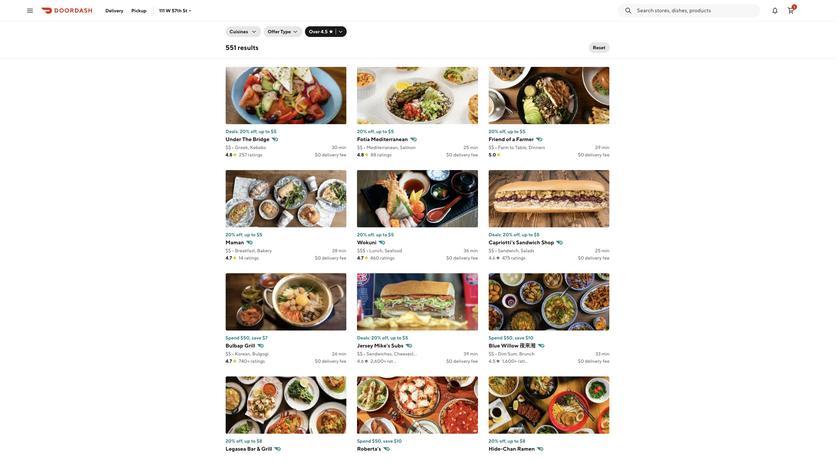 Task type: locate. For each thing, give the bounding box(es) containing it.
up for wokuni
[[376, 232, 382, 238]]

1 button
[[785, 4, 798, 17]]

1 $8 from the left
[[257, 439, 262, 444]]

breakfast,
[[235, 248, 256, 254]]

0 horizontal spatial 4.8
[[226, 152, 232, 158]]

ratings down brunch
[[518, 359, 533, 364]]

spend $50, save $10 up blue willow 夜来湘
[[489, 336, 534, 341]]

ratings for fotia
[[377, 152, 392, 158]]

1 horizontal spatial seafood
[[385, 248, 402, 254]]

seafood
[[246, 42, 264, 47], [385, 248, 402, 254]]

1 horizontal spatial save
[[383, 439, 393, 444]]

• right $$$
[[366, 248, 368, 254]]

willow
[[501, 343, 519, 349]]

off, up the under the bridge
[[251, 129, 258, 134]]

spend $50, save $10 for blue willow 夜来湘
[[489, 336, 534, 341]]

1 horizontal spatial deals: 20% off, up to $5
[[357, 336, 408, 341]]

deals: up capriotti's
[[489, 232, 502, 238]]

4.8 for under the bridge
[[226, 152, 232, 158]]

1 horizontal spatial spend $50, save $10
[[489, 336, 534, 341]]

to up sandwich
[[529, 232, 533, 238]]

20% up wokuni
[[357, 232, 367, 238]]

mediterranean
[[371, 136, 408, 143]]

delivery
[[105, 8, 123, 13]]

0 vertical spatial seafood
[[246, 42, 264, 47]]

2 horizontal spatial deals:
[[489, 232, 502, 238]]

ratings down $$ • sandwich, salads
[[511, 256, 526, 261]]

1 horizontal spatial spend
[[357, 439, 371, 444]]

spend up blue on the right bottom
[[489, 336, 503, 341]]

4.5
[[321, 29, 328, 34], [489, 359, 496, 364]]

20% off, up to $5 up of
[[489, 129, 526, 134]]

ratings for blue
[[518, 359, 533, 364]]

1 horizontal spatial $8
[[520, 439, 525, 444]]

0 vertical spatial 4.6
[[489, 256, 496, 261]]

$$ • breakfast, bakery
[[226, 248, 272, 254]]

$5
[[271, 129, 277, 134], [388, 129, 394, 134], [520, 129, 526, 134], [257, 232, 262, 238], [388, 232, 394, 238], [534, 232, 540, 238], [402, 336, 408, 341]]

• left thai,
[[232, 42, 234, 47]]

1 20% off, up to $8 from the left
[[226, 439, 262, 444]]

26
[[595, 42, 601, 47], [332, 352, 338, 357]]

20% up the jersey mike's subs
[[371, 336, 381, 341]]

20% for maman
[[226, 232, 235, 238]]

$$ down the fotia
[[357, 145, 363, 150]]

0 horizontal spatial $8
[[257, 439, 262, 444]]

4.7 left 14
[[226, 256, 232, 261]]

20% for fotia mediterranean
[[357, 129, 367, 134]]

4.7 down $$$
[[357, 256, 364, 261]]

$8 up &
[[257, 439, 262, 444]]

0 vertical spatial spend $50, save $10
[[489, 336, 534, 341]]

delivery
[[585, 49, 602, 54], [322, 152, 339, 158], [453, 152, 470, 158], [585, 152, 602, 158], [322, 256, 339, 261], [453, 256, 470, 261], [585, 256, 602, 261], [322, 359, 339, 364], [453, 359, 470, 364], [585, 359, 602, 364]]

$50, up the roberta's
[[372, 439, 382, 444]]

off, for friend of a farmer
[[500, 129, 507, 134]]

$50, up bulbap grill
[[241, 336, 251, 341]]

1 vertical spatial deals:
[[489, 232, 502, 238]]

up for chalong
[[244, 26, 250, 31]]

off, for wokuni
[[368, 232, 375, 238]]

1 vertical spatial 4.6
[[357, 359, 364, 364]]

up for maman
[[244, 232, 250, 238]]

4.7 left 740+
[[226, 359, 232, 364]]

• down under at top left
[[232, 145, 234, 150]]

ratings down $$ • sandwiches, cheesesteaks
[[387, 359, 402, 364]]

ratings down bulgogi
[[251, 359, 265, 364]]

mike's
[[374, 343, 390, 349]]

5.0
[[489, 152, 496, 158]]

20% off, up to $5 up wokuni
[[357, 232, 394, 238]]

&
[[257, 446, 260, 453]]

33
[[596, 352, 601, 357]]

spend for bulbap
[[226, 336, 240, 341]]

4.6 left 475 at bottom right
[[489, 256, 496, 261]]

1 horizontal spatial 4.5
[[489, 359, 496, 364]]

26 inside 26 min $0 delivery fee
[[595, 42, 601, 47]]

1 horizontal spatial 25
[[595, 248, 601, 254]]

up up chan
[[508, 439, 513, 444]]

save for grill
[[252, 336, 261, 341]]

seafood for $$ • thai, seafood
[[246, 42, 264, 47]]

dim
[[498, 352, 507, 357]]

2 horizontal spatial $10
[[526, 336, 534, 341]]

friend of a farmer
[[489, 136, 534, 143]]

4.6 down jersey
[[357, 359, 364, 364]]

0 horizontal spatial seafood
[[246, 42, 264, 47]]

st
[[183, 8, 187, 13]]

type
[[280, 29, 291, 34]]

20%
[[226, 26, 235, 31], [240, 129, 250, 134], [357, 129, 367, 134], [489, 129, 499, 134], [226, 232, 235, 238], [357, 232, 367, 238], [503, 232, 513, 238], [371, 336, 381, 341], [226, 439, 235, 444], [489, 439, 499, 444]]

• for bulbap
[[232, 352, 234, 357]]

min for sandwich
[[602, 248, 610, 254]]

jersey mike's subs
[[357, 343, 404, 349]]

1 horizontal spatial grill
[[261, 446, 272, 453]]

2,600+ ratings
[[371, 359, 402, 364]]

delivery for grill
[[322, 359, 339, 364]]

20% off, up to $8 for legasea
[[226, 439, 262, 444]]

off, up the fotia
[[368, 129, 375, 134]]

Store search: begin typing to search for stores available on DoorDash text field
[[637, 7, 757, 14]]

spend $50, save $10
[[489, 336, 534, 341], [357, 439, 402, 444]]

open menu image
[[26, 7, 34, 15]]

$50, up willow
[[504, 336, 514, 341]]

up up bridge
[[259, 129, 264, 134]]

$$ down chalong at the top left
[[226, 42, 231, 47]]

257 ratings
[[239, 152, 262, 158]]

$0 for willow
[[578, 359, 584, 364]]

$0 for mediterranean
[[446, 152, 453, 158]]

grill right &
[[261, 446, 272, 453]]

deals: up under at top left
[[226, 129, 239, 134]]

1 horizontal spatial 25 min
[[595, 248, 610, 254]]

up up chalong at the top left
[[244, 26, 250, 31]]

4.8 left the 257
[[226, 152, 232, 158]]

2 horizontal spatial spend
[[489, 336, 503, 341]]

$$ down the bulbap
[[226, 352, 231, 357]]

1 horizontal spatial $10
[[394, 439, 402, 444]]

offer
[[268, 29, 280, 34]]

save for willow
[[515, 336, 525, 341]]

475 ratings
[[502, 256, 526, 261]]

4.5 right over
[[321, 29, 328, 34]]

2 vertical spatial $10
[[394, 439, 402, 444]]

1 horizontal spatial 4.6
[[489, 256, 496, 261]]

20% up friend
[[489, 129, 499, 134]]

20% up the
[[240, 129, 250, 134]]

to up bridge
[[265, 129, 270, 134]]

up
[[244, 26, 250, 31], [259, 129, 264, 134], [376, 129, 382, 134], [508, 129, 513, 134], [244, 232, 250, 238], [376, 232, 382, 238], [522, 232, 528, 238], [390, 336, 396, 341], [244, 439, 250, 444], [508, 439, 513, 444]]

$$ down jersey
[[357, 352, 363, 357]]

deals: 20% off, up to $5 for the
[[226, 129, 277, 134]]

blue willow 夜来湘
[[489, 343, 536, 349]]

25 min
[[464, 145, 478, 150], [595, 248, 610, 254]]

delivery for willow
[[585, 359, 602, 364]]

4.5 inside button
[[321, 29, 328, 34]]

$10
[[257, 26, 265, 31], [526, 336, 534, 341], [394, 439, 402, 444]]

seafood up 120 ratings
[[246, 42, 264, 47]]

over 4.5 button
[[305, 26, 347, 37]]

up up fotia mediterranean
[[376, 129, 382, 134]]

0 vertical spatial 25 min
[[464, 145, 478, 150]]

fee for willow
[[603, 359, 610, 364]]

cuisines
[[230, 29, 248, 34]]

up up wokuni
[[376, 232, 382, 238]]

ratings down mediterranean,
[[377, 152, 392, 158]]

1 vertical spatial spend $50, save $10
[[357, 439, 402, 444]]

1 horizontal spatial 4.8
[[357, 152, 364, 158]]

$0 delivery fee for capriotti's sandwich shop
[[578, 256, 610, 261]]

2 $8 from the left
[[520, 439, 525, 444]]

• down jersey
[[364, 352, 366, 357]]

2 horizontal spatial deals: 20% off, up to $5
[[489, 232, 540, 238]]

delivery for mediterranean
[[453, 152, 470, 158]]

fee for sandwich
[[603, 256, 610, 261]]

$$ for under
[[226, 145, 231, 150]]

spend up the roberta's
[[357, 439, 371, 444]]

1 vertical spatial seafood
[[385, 248, 402, 254]]

0 horizontal spatial 4.6
[[357, 359, 364, 364]]

0 horizontal spatial 25 min
[[464, 145, 478, 150]]

off, up chalong at the top left
[[236, 26, 244, 31]]

$8
[[257, 439, 262, 444], [520, 439, 525, 444]]

20% off, up to $8 up legasea bar & grill at the left of the page
[[226, 439, 262, 444]]

up for legasea bar & grill
[[244, 439, 250, 444]]

1 vertical spatial deals: 20% off, up to $5
[[489, 232, 540, 238]]

$$ up 5.0
[[489, 145, 494, 150]]

delivery button
[[101, 5, 127, 16]]

up up legasea bar & grill at the left of the page
[[244, 439, 250, 444]]

0 horizontal spatial grill
[[244, 343, 255, 349]]

26 min $0 delivery fee
[[578, 42, 610, 54]]

20% up chalong at the top left
[[226, 26, 235, 31]]

1 vertical spatial grill
[[261, 446, 272, 453]]

1 horizontal spatial 20% off, up to $8
[[489, 439, 525, 444]]

off, up legasea at bottom left
[[236, 439, 244, 444]]

0 horizontal spatial spend
[[226, 336, 240, 341]]

2 20% off, up to $8 from the left
[[489, 439, 525, 444]]

ratings down kebabs
[[248, 152, 262, 158]]

to
[[251, 26, 256, 31], [265, 129, 270, 134], [383, 129, 387, 134], [514, 129, 519, 134], [510, 145, 514, 150], [251, 232, 256, 238], [383, 232, 387, 238], [529, 232, 533, 238], [397, 336, 401, 341], [251, 439, 256, 444], [514, 439, 519, 444]]

• left "dim"
[[495, 352, 497, 357]]

28
[[332, 248, 338, 254]]

$$ • korean, bulgogi
[[226, 352, 269, 357]]

off, up chan
[[500, 439, 507, 444]]

0 horizontal spatial spend $50, save $10
[[357, 439, 402, 444]]

4.5 down blue on the right bottom
[[489, 359, 496, 364]]

$0 for of
[[578, 152, 584, 158]]

• down the fotia
[[364, 145, 366, 150]]

20% for friend of a farmer
[[489, 129, 499, 134]]

$0 delivery fee for jersey mike's subs
[[446, 359, 478, 364]]

up up $$ • breakfast, bakery
[[244, 232, 250, 238]]

20% up legasea at bottom left
[[226, 439, 235, 444]]

save
[[252, 336, 261, 341], [515, 336, 525, 341], [383, 439, 393, 444]]

20% for hide-chan ramen
[[489, 439, 499, 444]]

0 vertical spatial 4.5
[[321, 29, 328, 34]]

bulbap grill
[[226, 343, 255, 349]]

1 vertical spatial 25
[[595, 248, 601, 254]]

min for grill
[[339, 352, 346, 357]]

20% up maman
[[226, 232, 235, 238]]

delivery for of
[[585, 152, 602, 158]]

fee for mediterranean
[[471, 152, 478, 158]]

spend $50, save $10 up the roberta's
[[357, 439, 402, 444]]

off, up mike's
[[382, 336, 389, 341]]

$0 delivery fee for blue willow 夜来湘
[[578, 359, 610, 364]]

36
[[464, 248, 469, 254]]

4.7
[[226, 49, 232, 54], [226, 256, 232, 261], [357, 256, 364, 261], [226, 359, 232, 364]]

$$ down under at top left
[[226, 145, 231, 150]]

deals: 20% off, up to $5 up capriotti's sandwich shop
[[489, 232, 540, 238]]

$$ • thai, seafood
[[226, 42, 264, 47]]

spend for blue
[[489, 336, 503, 341]]

1 4.8 from the left
[[226, 152, 232, 158]]

2 horizontal spatial $50,
[[504, 336, 514, 341]]

2 4.8 from the left
[[357, 152, 364, 158]]

1 horizontal spatial deals:
[[357, 336, 370, 341]]

2 vertical spatial deals: 20% off, up to $5
[[357, 336, 408, 341]]

0 horizontal spatial 25
[[464, 145, 469, 150]]

$0 delivery fee
[[315, 152, 346, 158], [446, 152, 478, 158], [578, 152, 610, 158], [315, 256, 346, 261], [446, 256, 478, 261], [578, 256, 610, 261], [315, 359, 346, 364], [446, 359, 478, 364], [578, 359, 610, 364]]

0 vertical spatial 25
[[464, 145, 469, 150]]

$7
[[262, 336, 268, 341]]

20% off, up to $5 up maman
[[226, 232, 262, 238]]

$0
[[578, 49, 584, 54], [315, 152, 321, 158], [446, 152, 453, 158], [578, 152, 584, 158], [315, 256, 321, 261], [446, 256, 453, 261], [578, 256, 584, 261], [315, 359, 321, 364], [446, 359, 453, 364], [578, 359, 584, 364]]

deals: 20% off, up to $5
[[226, 129, 277, 134], [489, 232, 540, 238], [357, 336, 408, 341]]

2 vertical spatial deals:
[[357, 336, 370, 341]]

$0 delivery fee for maman
[[315, 256, 346, 261]]

0 vertical spatial grill
[[244, 343, 255, 349]]

seafood for $$$ • lunch, seafood
[[385, 248, 402, 254]]

over
[[309, 29, 320, 34]]

0 horizontal spatial save
[[252, 336, 261, 341]]

$10 for blue willow 夜来湘
[[526, 336, 534, 341]]

to down friend of a farmer
[[510, 145, 514, 150]]

$0 for the
[[315, 152, 321, 158]]

0 vertical spatial deals:
[[226, 129, 239, 134]]

farmer
[[516, 136, 534, 143]]

to up fotia mediterranean
[[383, 129, 387, 134]]

ratings
[[247, 49, 262, 54], [248, 152, 262, 158], [377, 152, 392, 158], [244, 256, 259, 261], [380, 256, 395, 261], [511, 256, 526, 261], [251, 359, 265, 364], [387, 359, 402, 364], [518, 359, 533, 364]]

• down capriotti's
[[495, 248, 497, 254]]

0 horizontal spatial $50,
[[241, 336, 251, 341]]

chan
[[503, 446, 516, 453]]

deals: up jersey
[[357, 336, 370, 341]]

seafood up 460 ratings
[[385, 248, 402, 254]]

deals: 20% off, up to $5 for sandwich
[[489, 232, 540, 238]]

off, for chalong
[[236, 26, 244, 31]]

off, up wokuni
[[368, 232, 375, 238]]

1 vertical spatial 25 min
[[595, 248, 610, 254]]

20% off, up to $5 for maman
[[226, 232, 262, 238]]

off, up maman
[[236, 232, 244, 238]]

1 horizontal spatial 26
[[595, 42, 601, 47]]

$8 up 'ramen'
[[520, 439, 525, 444]]

26 min
[[332, 352, 346, 357]]

to up hide-chan ramen on the right of the page
[[514, 439, 519, 444]]

20% up the fotia
[[357, 129, 367, 134]]

20% off, up to $8 for hide-
[[489, 439, 525, 444]]

$50,
[[241, 336, 251, 341], [504, 336, 514, 341], [372, 439, 382, 444]]

off, for legasea bar & grill
[[236, 439, 244, 444]]

off, up of
[[500, 129, 507, 134]]

0 horizontal spatial deals:
[[226, 129, 239, 134]]

475
[[502, 256, 510, 261]]

0 horizontal spatial $10
[[257, 26, 265, 31]]

0 vertical spatial 26
[[595, 42, 601, 47]]

0 horizontal spatial 20% off, up to $8
[[226, 439, 262, 444]]

$50, for grill
[[241, 336, 251, 341]]

legasea
[[226, 446, 246, 453]]

20% off, up to $8 up chan
[[489, 439, 525, 444]]

spend up the bulbap
[[226, 336, 240, 341]]

legasea bar & grill
[[226, 446, 272, 453]]

25 min for capriotti's sandwich shop
[[595, 248, 610, 254]]

4.8 left the 88
[[357, 152, 364, 158]]

min for the
[[339, 145, 346, 150]]

20% off, up to $5 up fotia mediterranean
[[357, 129, 394, 134]]

14 ratings
[[239, 256, 259, 261]]

$$ for bulbap
[[226, 352, 231, 357]]

2 horizontal spatial save
[[515, 336, 525, 341]]

off, for hide-chan ramen
[[500, 439, 507, 444]]

fee inside 26 min $0 delivery fee
[[603, 49, 610, 54]]

1 vertical spatial 26
[[332, 352, 338, 357]]

• left farm
[[495, 145, 497, 150]]

20% off, up to $5
[[357, 129, 394, 134], [489, 129, 526, 134], [226, 232, 262, 238], [357, 232, 394, 238]]

min for mediterranean
[[470, 145, 478, 150]]

offer type
[[268, 29, 291, 34]]

min for willow
[[602, 352, 610, 357]]

a
[[512, 136, 515, 143]]

up up friend of a farmer
[[508, 129, 513, 134]]

deals: 20% off, up to $5 up mike's
[[357, 336, 408, 341]]

friend
[[489, 136, 505, 143]]

$$ down capriotti's
[[489, 248, 494, 254]]

delivery for the
[[322, 152, 339, 158]]

20% up hide-
[[489, 439, 499, 444]]

deals: 20% off, up to $5 up the under the bridge
[[226, 129, 277, 134]]

deals: for jersey mike's subs
[[357, 336, 370, 341]]

0 horizontal spatial 4.5
[[321, 29, 328, 34]]

0 horizontal spatial deals: 20% off, up to $5
[[226, 129, 277, 134]]

greek,
[[235, 145, 249, 150]]

0 horizontal spatial 26
[[332, 352, 338, 357]]

460
[[370, 256, 379, 261]]

$$ • mediterranean, salmon
[[357, 145, 416, 150]]

mediterranean,
[[366, 145, 399, 150]]

1,600+
[[502, 359, 517, 364]]

1 vertical spatial $10
[[526, 336, 534, 341]]

ratings right 120 on the left
[[247, 49, 262, 54]]

brunch
[[519, 352, 535, 357]]

39
[[464, 352, 469, 357]]

$50, for willow
[[504, 336, 514, 341]]

fee for of
[[603, 152, 610, 158]]

$0 delivery fee for wokuni
[[446, 256, 478, 261]]

0 vertical spatial deals: 20% off, up to $5
[[226, 129, 277, 134]]



Task type: vqa. For each thing, say whether or not it's contained in the screenshot.


Task type: describe. For each thing, give the bounding box(es) containing it.
shop
[[541, 240, 554, 246]]

$10 for roberta's
[[394, 439, 402, 444]]

$0 for grill
[[315, 359, 321, 364]]

min inside 26 min $0 delivery fee
[[602, 42, 610, 47]]

blue
[[489, 343, 500, 349]]

of
[[506, 136, 511, 143]]

up for fotia mediterranean
[[376, 129, 382, 134]]

$0 delivery fee for friend of a farmer
[[578, 152, 610, 158]]

sandwich
[[516, 240, 540, 246]]

up up capriotti's sandwich shop
[[522, 232, 528, 238]]

bakery
[[257, 248, 272, 254]]

$$ for jersey
[[357, 352, 363, 357]]

off, for maman
[[236, 232, 244, 238]]

delivery for sandwich
[[585, 256, 602, 261]]

subs
[[391, 343, 404, 349]]

salmon
[[400, 145, 416, 150]]

• for jersey
[[364, 352, 366, 357]]

• down maman
[[232, 248, 234, 254]]

20% off, up to $5 for friend of a farmer
[[489, 129, 526, 134]]

$$$ • lunch, seafood
[[357, 248, 402, 254]]

$8 for &
[[257, 439, 262, 444]]

under
[[226, 136, 241, 143]]

over 4.5
[[309, 29, 328, 34]]

up up subs
[[390, 336, 396, 341]]

25 min for fotia mediterranean
[[464, 145, 478, 150]]

up for hide-chan ramen
[[508, 439, 513, 444]]

25 for capriotti's sandwich shop
[[595, 248, 601, 254]]

1
[[794, 5, 795, 9]]

25 for fotia mediterranean
[[464, 145, 469, 150]]

$$ for friend
[[489, 145, 494, 150]]

hide-
[[489, 446, 503, 453]]

maman
[[226, 240, 244, 246]]

$$ for capriotti's
[[489, 248, 494, 254]]

kebabs
[[250, 145, 266, 150]]

pickup button
[[127, 5, 151, 16]]

88
[[371, 152, 376, 158]]

$8 for ramen
[[520, 439, 525, 444]]

14
[[239, 256, 243, 261]]

20% for chalong
[[226, 26, 235, 31]]

• for capriotti's
[[495, 248, 497, 254]]

$0 delivery fee for fotia mediterranean
[[446, 152, 478, 158]]

to up bar in the bottom of the page
[[251, 439, 256, 444]]

reset button
[[589, 42, 610, 53]]

to up $$ • breakfast, bakery
[[251, 232, 256, 238]]

1,600+ ratings
[[502, 359, 533, 364]]

fee for the
[[340, 152, 346, 158]]

min for mike's
[[470, 352, 478, 357]]

to up a
[[514, 129, 519, 134]]

$0 inside 26 min $0 delivery fee
[[578, 49, 584, 54]]

to up subs
[[397, 336, 401, 341]]

$0 for sandwich
[[578, 256, 584, 261]]

off, up capriotti's sandwich shop
[[514, 232, 521, 238]]

delivery for mike's
[[453, 359, 470, 364]]

20% off, up to $5 for fotia mediterranean
[[357, 129, 394, 134]]

36 min
[[464, 248, 478, 254]]

2,600+
[[371, 359, 386, 364]]

bulbap
[[226, 343, 243, 349]]

$0 delivery fee for bulbap grill
[[315, 359, 346, 364]]

pickup
[[131, 8, 147, 13]]

740+ ratings
[[239, 359, 265, 364]]

• for blue
[[495, 352, 497, 357]]

4.8 for fotia mediterranean
[[357, 152, 364, 158]]

4.7 for maman
[[226, 256, 232, 261]]

jersey
[[357, 343, 373, 349]]

$$ • farm to table, dinners
[[489, 145, 545, 150]]

$$ for fotia
[[357, 145, 363, 150]]

4.7 for bulbap grill
[[226, 359, 232, 364]]

ramen
[[517, 446, 535, 453]]

fotia
[[357, 136, 370, 143]]

551 results
[[226, 44, 259, 51]]

hide-chan ramen
[[489, 446, 535, 453]]

bulgogi
[[252, 352, 269, 357]]

29
[[595, 145, 601, 150]]

20% off, up to $5 for wokuni
[[357, 232, 394, 238]]

bridge
[[253, 136, 269, 143]]

ratings for under
[[248, 152, 262, 158]]

120 ratings
[[239, 49, 262, 54]]

111 w 57th st
[[159, 8, 187, 13]]

257
[[239, 152, 247, 158]]

$0 for mike's
[[446, 359, 453, 364]]

to right cuisines
[[251, 26, 256, 31]]

460 ratings
[[370, 256, 395, 261]]

ratings down $$ • breakfast, bakery
[[244, 256, 259, 261]]

deals: for capriotti's sandwich shop
[[489, 232, 502, 238]]

ratings for capriotti's
[[511, 256, 526, 261]]

740+
[[239, 359, 250, 364]]

$$ • dim sum, brunch
[[489, 352, 535, 357]]

fotia mediterranean
[[357, 136, 408, 143]]

4.6 for capriotti's sandwich shop
[[489, 256, 496, 261]]

capriotti's
[[489, 240, 515, 246]]

cuisines button
[[226, 26, 261, 37]]

reset
[[593, 45, 606, 50]]

4.7 left 120 on the left
[[226, 49, 232, 54]]

20% for legasea bar & grill
[[226, 439, 235, 444]]

88 ratings
[[371, 152, 392, 158]]

26 for 26 min
[[332, 352, 338, 357]]

offer type button
[[264, 26, 302, 37]]

notification bell image
[[771, 7, 779, 15]]

• for friend
[[495, 145, 497, 150]]

fee for grill
[[340, 359, 346, 364]]

29 min
[[595, 145, 610, 150]]

under the bridge
[[226, 136, 269, 143]]

bar
[[247, 446, 256, 453]]

spend $50, save $7
[[226, 336, 268, 341]]

20% up capriotti's
[[503, 232, 513, 238]]

thai,
[[235, 42, 245, 47]]

$$$
[[357, 248, 365, 254]]

28 min
[[332, 248, 346, 254]]

table,
[[515, 145, 528, 150]]

4.6 for jersey mike's subs
[[357, 359, 364, 364]]

1 horizontal spatial $50,
[[372, 439, 382, 444]]

1 vertical spatial 4.5
[[489, 359, 496, 364]]

30
[[332, 145, 338, 150]]

$$ down maman
[[226, 248, 231, 254]]

deals: 20% off, up to $5 for mike's
[[357, 336, 408, 341]]

30 min
[[332, 145, 346, 150]]

spend $50, save $10 for roberta's
[[357, 439, 402, 444]]

lunch,
[[369, 248, 384, 254]]

ratings for jersey
[[387, 359, 402, 364]]

0 vertical spatial $10
[[257, 26, 265, 31]]

fee for mike's
[[471, 359, 478, 364]]

farm
[[498, 145, 509, 150]]

w
[[166, 8, 171, 13]]

ratings for bulbap
[[251, 359, 265, 364]]

korean,
[[235, 352, 251, 357]]

551
[[226, 44, 236, 51]]

salads
[[521, 248, 535, 254]]

111 w 57th st button
[[159, 8, 193, 13]]

roberta's
[[357, 446, 381, 453]]

off, for fotia mediterranean
[[368, 129, 375, 134]]

to up $$$ • lunch, seafood
[[383, 232, 387, 238]]

57th
[[172, 8, 182, 13]]

min for of
[[602, 145, 610, 150]]

$$ • sandwiches, cheesesteaks
[[357, 352, 423, 357]]

26 for 26 min $0 delivery fee
[[595, 42, 601, 47]]

deals: for under the bridge
[[226, 129, 239, 134]]

cheesesteaks
[[394, 352, 423, 357]]

the
[[242, 136, 252, 143]]

$$ • sandwich, salads
[[489, 248, 535, 254]]

sandwich,
[[498, 248, 520, 254]]

0 items, open order cart image
[[787, 7, 795, 15]]

20% off, up to $10
[[226, 26, 265, 31]]

up for friend of a farmer
[[508, 129, 513, 134]]

sandwiches,
[[366, 352, 393, 357]]

• for under
[[232, 145, 234, 150]]

• for fotia
[[364, 145, 366, 150]]

results
[[238, 44, 259, 51]]

120
[[239, 49, 246, 54]]

ratings down $$$ • lunch, seafood
[[380, 256, 395, 261]]

20% for wokuni
[[357, 232, 367, 238]]

$$ for blue
[[489, 352, 494, 357]]

delivery inside 26 min $0 delivery fee
[[585, 49, 602, 54]]

$0 delivery fee for under the bridge
[[315, 152, 346, 158]]



